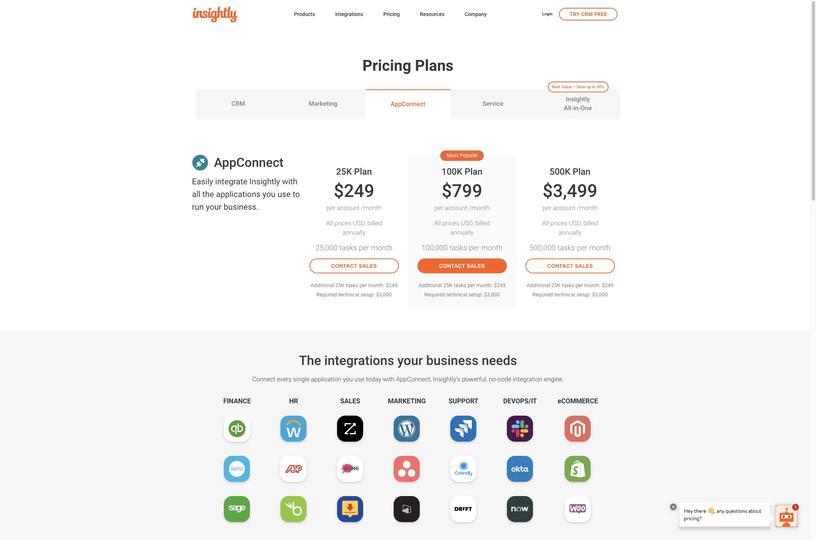 Task type: vqa. For each thing, say whether or not it's contained in the screenshot.
the your
yes



Task type: describe. For each thing, give the bounding box(es) containing it.
service link
[[451, 89, 536, 119]]

devops/it
[[504, 397, 537, 405]]

contact sales button for $3,499
[[526, 259, 615, 274]]

ecommerce
[[558, 397, 598, 405]]

products
[[294, 11, 315, 17]]

all prices usd, billed annually for $3,499
[[543, 219, 598, 236]]

insightly's
[[433, 376, 461, 383]]

needs
[[482, 353, 518, 369]]

plan for $249
[[354, 167, 372, 177]]

easily integrate insightly with all the applications you use to run your business.
[[192, 177, 300, 212]]

integrate
[[215, 177, 248, 186]]

contact sales link for $3,499
[[526, 259, 615, 274]]

code
[[498, 376, 512, 383]]

insightly logo image
[[193, 6, 238, 22]]

2 required from the left
[[425, 292, 445, 298]]

free
[[595, 11, 608, 17]]

marketing
[[388, 397, 426, 405]]

usd, for $3,499
[[569, 219, 582, 227]]

no-
[[489, 376, 498, 383]]

25k plan $249
[[334, 167, 375, 202]]

$3,000 for $249
[[376, 292, 392, 298]]

100,000
[[422, 243, 448, 252]]

additional 25k tasks per month: $249 required technical setup: $3,000 for $249
[[311, 282, 398, 298]]

support
[[449, 397, 479, 405]]

pricing for pricing plans
[[363, 57, 412, 75]]

2 /month from the left
[[469, 204, 490, 212]]

1 vertical spatial with
[[383, 376, 395, 383]]

pricing plans
[[363, 57, 454, 75]]

all for $249
[[326, 219, 333, 227]]

2 contact sales from the left
[[439, 263, 485, 269]]

try crm free
[[570, 11, 608, 17]]

2 setup: from the left
[[469, 292, 483, 298]]

technical for $3,499
[[555, 292, 576, 298]]

appconnect icon image
[[192, 155, 208, 171]]

insightly inside insightly all-in-one
[[566, 96, 590, 103]]

plan for $3,499
[[573, 167, 591, 177]]

most popular
[[447, 153, 478, 159]]

1 vertical spatial you
[[343, 376, 353, 383]]

try crm free button
[[560, 8, 618, 20]]

insightly inside the easily integrate insightly with all the applications you use to run your business.
[[250, 177, 280, 186]]

1 horizontal spatial your
[[398, 353, 423, 369]]

technical for $249
[[338, 292, 360, 298]]

/month for $3,499
[[577, 204, 598, 212]]

integrations
[[335, 11, 364, 17]]

25k inside 25k plan $249
[[336, 167, 352, 177]]

every
[[277, 376, 292, 383]]

popular
[[460, 153, 478, 159]]

month: for $249
[[369, 282, 385, 288]]

today
[[366, 376, 382, 383]]

2 contact sales link from the left
[[418, 259, 507, 274]]

2 all from the left
[[435, 219, 441, 227]]

2 annually from the left
[[451, 229, 474, 236]]

pricing for pricing
[[384, 11, 400, 17]]

one
[[581, 104, 592, 112]]

best value – save up to 30%
[[553, 84, 605, 89]]

2 technical from the left
[[447, 292, 468, 298]]

crm inside try crm free button
[[582, 11, 593, 17]]

sales
[[341, 397, 361, 405]]

marketing link
[[281, 89, 366, 119]]

additional for $3,499
[[527, 282, 550, 288]]

try
[[570, 11, 580, 17]]

with inside the easily integrate insightly with all the applications you use to run your business.
[[282, 177, 298, 186]]

powerful,
[[462, 376, 488, 383]]

crm inside crm link
[[232, 100, 245, 107]]

login link
[[543, 11, 553, 18]]

required for $249
[[317, 292, 337, 298]]

products link
[[294, 10, 315, 20]]

account for $249
[[337, 204, 360, 212]]

insightly logo link
[[193, 6, 282, 22]]

2 month from the left
[[482, 243, 503, 252]]

pricing link
[[384, 10, 400, 20]]

month: for $3,499
[[585, 282, 601, 288]]

connect every single application you use today with appconnect, insightly's powerful, no-code integration engine.
[[252, 376, 564, 383]]

sales for $249
[[359, 263, 377, 269]]

$3,499
[[543, 180, 598, 202]]

engine.
[[544, 376, 564, 383]]

integrations
[[325, 353, 395, 369]]

appconnect inside appconnect link
[[391, 100, 426, 108]]

save
[[577, 84, 586, 89]]

single
[[293, 376, 310, 383]]

integrations link
[[335, 10, 364, 20]]

2 sales from the left
[[467, 263, 485, 269]]

contact sales button for $249
[[310, 259, 399, 274]]

plans
[[415, 57, 454, 75]]

service
[[483, 100, 504, 107]]

prices for $249
[[335, 219, 352, 227]]

application
[[311, 376, 342, 383]]

to inside the easily integrate insightly with all the applications you use to run your business.
[[293, 190, 300, 199]]



Task type: locate. For each thing, give the bounding box(es) containing it.
100,000 tasks per month
[[422, 243, 503, 252]]

annually up '100,000 tasks per month'
[[451, 229, 474, 236]]

contact sales down '100,000 tasks per month'
[[439, 263, 485, 269]]

1 horizontal spatial all
[[435, 219, 441, 227]]

usd, up 500,000 tasks per month
[[569, 219, 582, 227]]

integration
[[513, 376, 543, 383]]

0 horizontal spatial contact
[[331, 263, 358, 269]]

3 annually from the left
[[559, 229, 582, 236]]

try crm free link
[[560, 8, 618, 20]]

billed up 25,000 tasks per month
[[368, 219, 382, 227]]

0 horizontal spatial insightly
[[250, 177, 280, 186]]

required
[[317, 292, 337, 298], [425, 292, 445, 298], [533, 292, 553, 298]]

insightly all-in-one
[[564, 96, 592, 112]]

0 horizontal spatial month
[[371, 243, 393, 252]]

0 horizontal spatial /month
[[361, 204, 382, 212]]

contact sales link down 500,000 tasks per month
[[526, 259, 615, 274]]

login
[[543, 11, 553, 16]]

0 horizontal spatial your
[[206, 202, 222, 212]]

finance
[[223, 397, 251, 405]]

prices for $3,499
[[551, 219, 568, 227]]

contact down 25,000 tasks per month
[[331, 263, 358, 269]]

per account /month for $3,499
[[543, 204, 598, 212]]

contact down 500,000 tasks per month
[[548, 263, 574, 269]]

contact for $249
[[331, 263, 358, 269]]

connect
[[252, 376, 276, 383]]

contact sales
[[331, 263, 377, 269], [439, 263, 485, 269], [548, 263, 593, 269]]

2 horizontal spatial per account /month
[[543, 204, 598, 212]]

hr
[[289, 397, 298, 405]]

annually for $3,499
[[559, 229, 582, 236]]

0 horizontal spatial required
[[317, 292, 337, 298]]

3 prices from the left
[[551, 219, 568, 227]]

2 horizontal spatial technical
[[555, 292, 576, 298]]

1 setup: from the left
[[361, 292, 375, 298]]

to inside products and bundles tab list
[[592, 84, 596, 89]]

1 additional 25k tasks per month: $249 required technical setup: $3,000 from the left
[[311, 282, 398, 298]]

1 horizontal spatial prices
[[443, 219, 460, 227]]

2 month: from the left
[[477, 282, 493, 288]]

0 horizontal spatial all
[[326, 219, 333, 227]]

3 month: from the left
[[585, 282, 601, 288]]

contact sales button down 500,000 tasks per month
[[526, 259, 615, 274]]

0 horizontal spatial with
[[282, 177, 298, 186]]

1 technical from the left
[[338, 292, 360, 298]]

1 /month from the left
[[361, 204, 382, 212]]

1 horizontal spatial crm
[[582, 11, 593, 17]]

1 horizontal spatial account
[[445, 204, 468, 212]]

0 vertical spatial your
[[206, 202, 222, 212]]

1 horizontal spatial all prices usd, billed annually
[[435, 219, 490, 236]]

500,000 tasks per month
[[530, 243, 611, 252]]

company
[[465, 11, 487, 17]]

2 horizontal spatial required
[[533, 292, 553, 298]]

2 contact sales button from the left
[[418, 259, 507, 274]]

account down $3,499
[[553, 204, 576, 212]]

0 horizontal spatial setup:
[[361, 292, 375, 298]]

2 horizontal spatial month:
[[585, 282, 601, 288]]

1 usd, from the left
[[353, 219, 366, 227]]

2 additional from the left
[[419, 282, 442, 288]]

insightly up in-
[[566, 96, 590, 103]]

500k
[[550, 167, 571, 177]]

account
[[337, 204, 360, 212], [445, 204, 468, 212], [553, 204, 576, 212]]

1 sales from the left
[[359, 263, 377, 269]]

1 per account /month from the left
[[327, 204, 382, 212]]

insightly up applications
[[250, 177, 280, 186]]

most
[[447, 153, 459, 159]]

3 technical from the left
[[555, 292, 576, 298]]

/month
[[361, 204, 382, 212], [469, 204, 490, 212], [577, 204, 598, 212]]

2 horizontal spatial additional
[[527, 282, 550, 288]]

prices
[[335, 219, 352, 227], [443, 219, 460, 227], [551, 219, 568, 227]]

3 account from the left
[[553, 204, 576, 212]]

$3,000
[[376, 292, 392, 298], [484, 292, 500, 298], [593, 292, 608, 298]]

1 vertical spatial appconnect
[[214, 155, 284, 170]]

billed for $3,499
[[584, 219, 598, 227]]

1 horizontal spatial $3,000
[[484, 292, 500, 298]]

1 horizontal spatial insightly
[[566, 96, 590, 103]]

0 vertical spatial appconnect
[[391, 100, 426, 108]]

contact sales for $3,499
[[548, 263, 593, 269]]

2 usd, from the left
[[461, 219, 474, 227]]

0 vertical spatial to
[[592, 84, 596, 89]]

sales for $3,499
[[575, 263, 593, 269]]

25k
[[336, 167, 352, 177], [336, 282, 345, 288], [444, 282, 453, 288], [552, 282, 561, 288]]

billed for $249
[[368, 219, 382, 227]]

0 vertical spatial you
[[263, 190, 276, 199]]

appconnect link
[[366, 89, 451, 119]]

1 horizontal spatial additional
[[419, 282, 442, 288]]

all prices usd, billed annually
[[326, 219, 382, 236], [435, 219, 490, 236], [543, 219, 598, 236]]

1 annually from the left
[[343, 229, 366, 236]]

3 per account /month from the left
[[543, 204, 598, 212]]

1 horizontal spatial month
[[482, 243, 503, 252]]

all up 500,000
[[543, 219, 549, 227]]

company link
[[465, 10, 487, 20]]

2 horizontal spatial prices
[[551, 219, 568, 227]]

2 horizontal spatial contact sales link
[[526, 259, 615, 274]]

1 contact sales button from the left
[[310, 259, 399, 274]]

1 prices from the left
[[335, 219, 352, 227]]

1 contact sales from the left
[[331, 263, 377, 269]]

value
[[562, 84, 572, 89]]

your up connect every single application you use today with appconnect, insightly's powerful, no-code integration engine.
[[398, 353, 423, 369]]

1 horizontal spatial usd,
[[461, 219, 474, 227]]

1 horizontal spatial contact sales button
[[418, 259, 507, 274]]

account for $3,499
[[553, 204, 576, 212]]

1 horizontal spatial use
[[355, 376, 365, 383]]

0 horizontal spatial use
[[278, 190, 291, 199]]

contact down '100,000 tasks per month'
[[439, 263, 466, 269]]

run
[[192, 202, 204, 212]]

2 per account /month from the left
[[435, 204, 490, 212]]

plan inside 500k plan $3,499
[[573, 167, 591, 177]]

1 contact sales link from the left
[[310, 259, 399, 274]]

products and bundles tab list
[[196, 81, 621, 119]]

0 vertical spatial pricing
[[384, 11, 400, 17]]

3 contact from the left
[[548, 263, 574, 269]]

2 account from the left
[[445, 204, 468, 212]]

contact sales down 25,000 tasks per month
[[331, 263, 377, 269]]

30%
[[597, 84, 605, 89]]

25,000 tasks per month
[[316, 243, 393, 252]]

setup:
[[361, 292, 375, 298], [469, 292, 483, 298], [577, 292, 591, 298]]

2 prices from the left
[[443, 219, 460, 227]]

1 account from the left
[[337, 204, 360, 212]]

all
[[192, 190, 201, 199]]

annually for $249
[[343, 229, 366, 236]]

2 contact from the left
[[439, 263, 466, 269]]

technical
[[338, 292, 360, 298], [447, 292, 468, 298], [555, 292, 576, 298]]

1 horizontal spatial plan
[[465, 167, 483, 177]]

/month down $3,499
[[577, 204, 598, 212]]

0 horizontal spatial account
[[337, 204, 360, 212]]

0 horizontal spatial per account /month
[[327, 204, 382, 212]]

all prices usd, billed annually up '100,000 tasks per month'
[[435, 219, 490, 236]]

1 vertical spatial crm
[[232, 100, 245, 107]]

1 billed from the left
[[368, 219, 382, 227]]

2 horizontal spatial annually
[[559, 229, 582, 236]]

1 horizontal spatial additional 25k tasks per month: $249 required technical setup: $3,000
[[419, 282, 506, 298]]

1 contact from the left
[[331, 263, 358, 269]]

billed up 500,000 tasks per month
[[584, 219, 598, 227]]

1 horizontal spatial you
[[343, 376, 353, 383]]

annually
[[343, 229, 366, 236], [451, 229, 474, 236], [559, 229, 582, 236]]

2 $3,000 from the left
[[484, 292, 500, 298]]

1 horizontal spatial per account /month
[[435, 204, 490, 212]]

plan inside "100k plan $799"
[[465, 167, 483, 177]]

1 horizontal spatial to
[[592, 84, 596, 89]]

contact
[[331, 263, 358, 269], [439, 263, 466, 269], [548, 263, 574, 269]]

1 additional from the left
[[311, 282, 334, 288]]

prices up 25,000 tasks per month
[[335, 219, 352, 227]]

1 all from the left
[[326, 219, 333, 227]]

plan for $799
[[465, 167, 483, 177]]

1 vertical spatial to
[[293, 190, 300, 199]]

per account /month for $249
[[327, 204, 382, 212]]

0 horizontal spatial sales
[[359, 263, 377, 269]]

contact sales button down 25,000 tasks per month
[[310, 259, 399, 274]]

prices up '100,000 tasks per month'
[[443, 219, 460, 227]]

all prices usd, billed annually up 500,000 tasks per month
[[543, 219, 598, 236]]

resources link
[[420, 10, 445, 20]]

0 horizontal spatial contact sales link
[[310, 259, 399, 274]]

the
[[299, 353, 321, 369]]

usd,
[[353, 219, 366, 227], [461, 219, 474, 227], [569, 219, 582, 227]]

–
[[573, 84, 576, 89]]

prices up 500,000 tasks per month
[[551, 219, 568, 227]]

0 horizontal spatial appconnect
[[214, 155, 284, 170]]

3 additional 25k tasks per month: $249 required technical setup: $3,000 from the left
[[527, 282, 614, 298]]

usd, for $249
[[353, 219, 366, 227]]

0 horizontal spatial $3,000
[[376, 292, 392, 298]]

all prices usd, billed annually up 25,000 tasks per month
[[326, 219, 382, 236]]

all prices usd, billed annually for $249
[[326, 219, 382, 236]]

you down 'integrations'
[[343, 376, 353, 383]]

plan inside 25k plan $249
[[354, 167, 372, 177]]

1 horizontal spatial setup:
[[469, 292, 483, 298]]

2 additional 25k tasks per month: $249 required technical setup: $3,000 from the left
[[419, 282, 506, 298]]

month for $3,499
[[590, 243, 611, 252]]

1 horizontal spatial contact
[[439, 263, 466, 269]]

sales down 25,000 tasks per month
[[359, 263, 377, 269]]

2 horizontal spatial usd,
[[569, 219, 582, 227]]

up
[[587, 84, 591, 89]]

0 horizontal spatial you
[[263, 190, 276, 199]]

3 all from the left
[[543, 219, 549, 227]]

2 horizontal spatial contact
[[548, 263, 574, 269]]

2 horizontal spatial billed
[[584, 219, 598, 227]]

account down 25k plan $249
[[337, 204, 360, 212]]

contact sales link down '100,000 tasks per month'
[[418, 259, 507, 274]]

business.
[[224, 202, 259, 212]]

/month down $799
[[469, 204, 490, 212]]

your down 'the'
[[206, 202, 222, 212]]

applications
[[216, 190, 261, 199]]

3 sales from the left
[[575, 263, 593, 269]]

plan
[[354, 167, 372, 177], [465, 167, 483, 177], [573, 167, 591, 177]]

your inside the easily integrate insightly with all the applications you use to run your business.
[[206, 202, 222, 212]]

1 horizontal spatial billed
[[476, 219, 490, 227]]

0 horizontal spatial annually
[[343, 229, 366, 236]]

1 horizontal spatial /month
[[469, 204, 490, 212]]

1 horizontal spatial annually
[[451, 229, 474, 236]]

appconnect tab panel
[[0, 119, 817, 541]]

1 horizontal spatial appconnect
[[391, 100, 426, 108]]

crm link
[[196, 89, 281, 119]]

500k plan $3,499
[[543, 167, 598, 202]]

usd, up 25,000 tasks per month
[[353, 219, 366, 227]]

2 all prices usd, billed annually from the left
[[435, 219, 490, 236]]

1 horizontal spatial with
[[383, 376, 395, 383]]

2 horizontal spatial additional 25k tasks per month: $249 required technical setup: $3,000
[[527, 282, 614, 298]]

3 usd, from the left
[[569, 219, 582, 227]]

2 horizontal spatial sales
[[575, 263, 593, 269]]

0 horizontal spatial additional 25k tasks per month: $249 required technical setup: $3,000
[[311, 282, 398, 298]]

3 plan from the left
[[573, 167, 591, 177]]

additional
[[311, 282, 334, 288], [419, 282, 442, 288], [527, 282, 550, 288]]

all for $3,499
[[543, 219, 549, 227]]

1 $3,000 from the left
[[376, 292, 392, 298]]

the integrations your business needs
[[299, 353, 518, 369]]

3 billed from the left
[[584, 219, 598, 227]]

use inside the easily integrate insightly with all the applications you use to run your business.
[[278, 190, 291, 199]]

resources
[[420, 11, 445, 17]]

usd, up '100,000 tasks per month'
[[461, 219, 474, 227]]

500,000
[[530, 243, 556, 252]]

per account /month down $799
[[435, 204, 490, 212]]

contact sales link for $249
[[310, 259, 399, 274]]

1 horizontal spatial month:
[[477, 282, 493, 288]]

0 horizontal spatial contact sales
[[331, 263, 377, 269]]

1 required from the left
[[317, 292, 337, 298]]

0 horizontal spatial plan
[[354, 167, 372, 177]]

2 horizontal spatial $3,000
[[593, 292, 608, 298]]

contact sales for $249
[[331, 263, 377, 269]]

0 horizontal spatial additional
[[311, 282, 334, 288]]

0 vertical spatial crm
[[582, 11, 593, 17]]

2 horizontal spatial setup:
[[577, 292, 591, 298]]

2 horizontal spatial contact sales button
[[526, 259, 615, 274]]

crm
[[582, 11, 593, 17], [232, 100, 245, 107]]

2 horizontal spatial plan
[[573, 167, 591, 177]]

0 horizontal spatial usd,
[[353, 219, 366, 227]]

best
[[553, 84, 561, 89]]

$3,000 for $3,499
[[593, 292, 608, 298]]

100k
[[442, 167, 463, 177]]

/month down 25k plan $249
[[361, 204, 382, 212]]

annually up 25,000 tasks per month
[[343, 229, 366, 236]]

billed up '100,000 tasks per month'
[[476, 219, 490, 227]]

0 vertical spatial insightly
[[566, 96, 590, 103]]

sales down 500,000 tasks per month
[[575, 263, 593, 269]]

per account /month down $3,499
[[543, 204, 598, 212]]

1 vertical spatial your
[[398, 353, 423, 369]]

contact sales down 500,000 tasks per month
[[548, 263, 593, 269]]

additional 25k tasks per month: $249 required technical setup: $3,000 for $3,499
[[527, 282, 614, 298]]

1 vertical spatial use
[[355, 376, 365, 383]]

per
[[327, 204, 336, 212], [435, 204, 444, 212], [543, 204, 552, 212], [359, 243, 370, 252], [469, 243, 480, 252], [577, 243, 588, 252], [360, 282, 367, 288], [468, 282, 475, 288], [576, 282, 584, 288]]

3 contact sales from the left
[[548, 263, 593, 269]]

2 horizontal spatial all prices usd, billed annually
[[543, 219, 598, 236]]

marketing
[[309, 100, 338, 107]]

contact sales link
[[310, 259, 399, 274], [418, 259, 507, 274], [526, 259, 615, 274]]

3 contact sales button from the left
[[526, 259, 615, 274]]

$249
[[334, 180, 375, 202], [386, 282, 398, 288], [494, 282, 506, 288], [602, 282, 614, 288]]

3 required from the left
[[533, 292, 553, 298]]

0 vertical spatial with
[[282, 177, 298, 186]]

sales down '100,000 tasks per month'
[[467, 263, 485, 269]]

1 month from the left
[[371, 243, 393, 252]]

0 horizontal spatial billed
[[368, 219, 382, 227]]

3 setup: from the left
[[577, 292, 591, 298]]

all up 25,000
[[326, 219, 333, 227]]

0 horizontal spatial to
[[293, 190, 300, 199]]

1 horizontal spatial required
[[425, 292, 445, 298]]

contact sales link down 25,000 tasks per month
[[310, 259, 399, 274]]

0 horizontal spatial crm
[[232, 100, 245, 107]]

month
[[371, 243, 393, 252], [482, 243, 503, 252], [590, 243, 611, 252]]

all-
[[564, 104, 574, 112]]

required for $3,499
[[533, 292, 553, 298]]

0 vertical spatial use
[[278, 190, 291, 199]]

0 horizontal spatial all prices usd, billed annually
[[326, 219, 382, 236]]

3 /month from the left
[[577, 204, 598, 212]]

2 plan from the left
[[465, 167, 483, 177]]

you right applications
[[263, 190, 276, 199]]

0 horizontal spatial month:
[[369, 282, 385, 288]]

1 plan from the left
[[354, 167, 372, 177]]

0 horizontal spatial technical
[[338, 292, 360, 298]]

appconnect,
[[396, 376, 432, 383]]

business
[[427, 353, 479, 369]]

2 horizontal spatial /month
[[577, 204, 598, 212]]

annually up 500,000 tasks per month
[[559, 229, 582, 236]]

account down $799
[[445, 204, 468, 212]]

per account /month
[[327, 204, 382, 212], [435, 204, 490, 212], [543, 204, 598, 212]]

setup: for $3,499
[[577, 292, 591, 298]]

1 vertical spatial insightly
[[250, 177, 280, 186]]

contact for $3,499
[[548, 263, 574, 269]]

you inside the easily integrate insightly with all the applications you use to run your business.
[[263, 190, 276, 199]]

2 horizontal spatial all
[[543, 219, 549, 227]]

1 vertical spatial pricing
[[363, 57, 412, 75]]

1 all prices usd, billed annually from the left
[[326, 219, 382, 236]]

setup: for $249
[[361, 292, 375, 298]]

contact sales button
[[310, 259, 399, 274], [418, 259, 507, 274], [526, 259, 615, 274]]

month for $249
[[371, 243, 393, 252]]

3 contact sales link from the left
[[526, 259, 615, 274]]

to
[[592, 84, 596, 89], [293, 190, 300, 199]]

3 additional from the left
[[527, 282, 550, 288]]

month:
[[369, 282, 385, 288], [477, 282, 493, 288], [585, 282, 601, 288]]

0 horizontal spatial contact sales button
[[310, 259, 399, 274]]

appconnect inside the appconnect tab panel
[[214, 155, 284, 170]]

/month for $249
[[361, 204, 382, 212]]

your
[[206, 202, 222, 212], [398, 353, 423, 369]]

$799
[[442, 180, 483, 202]]

all up the 100,000
[[435, 219, 441, 227]]

per account /month down 25k plan $249
[[327, 204, 382, 212]]

contact sales button down '100,000 tasks per month'
[[418, 259, 507, 274]]

0 horizontal spatial prices
[[335, 219, 352, 227]]

1 month: from the left
[[369, 282, 385, 288]]

3 $3,000 from the left
[[593, 292, 608, 298]]

insightly
[[566, 96, 590, 103], [250, 177, 280, 186]]

you
[[263, 190, 276, 199], [343, 376, 353, 383]]

2 billed from the left
[[476, 219, 490, 227]]

100k plan $799
[[442, 167, 483, 202]]

2 horizontal spatial contact sales
[[548, 263, 593, 269]]

3 month from the left
[[590, 243, 611, 252]]

1 horizontal spatial contact sales link
[[418, 259, 507, 274]]

1 horizontal spatial technical
[[447, 292, 468, 298]]

additional for $249
[[311, 282, 334, 288]]

easily
[[192, 177, 213, 186]]

in-
[[574, 104, 581, 112]]

sales
[[359, 263, 377, 269], [467, 263, 485, 269], [575, 263, 593, 269]]

25,000
[[316, 243, 338, 252]]

2 horizontal spatial account
[[553, 204, 576, 212]]

3 all prices usd, billed annually from the left
[[543, 219, 598, 236]]

the
[[203, 190, 214, 199]]



